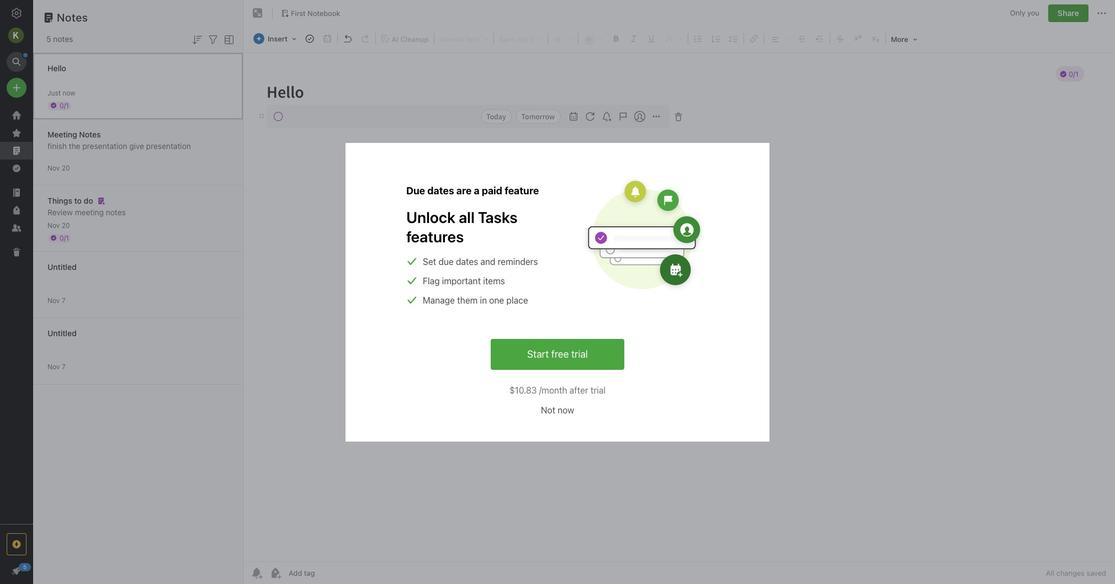 Task type: vqa. For each thing, say whether or not it's contained in the screenshot.
tab list
no



Task type: locate. For each thing, give the bounding box(es) containing it.
now inside 'link'
[[558, 405, 574, 415]]

0 vertical spatial 7
[[62, 296, 65, 304]]

hello
[[47, 63, 66, 73]]

untitled
[[47, 262, 77, 271], [47, 328, 77, 338]]

1 untitled from the top
[[47, 262, 77, 271]]

feature
[[505, 185, 539, 196]]

2 nov 20 from the top
[[47, 221, 70, 229]]

20
[[62, 164, 70, 172], [62, 221, 70, 229]]

0 vertical spatial now
[[63, 89, 75, 97]]

0/1 for 20
[[60, 234, 69, 242]]

5 notes
[[46, 34, 73, 44]]

1 vertical spatial notes
[[106, 207, 126, 217]]

1 0/1 from the top
[[60, 101, 69, 110]]

start
[[527, 348, 549, 360]]

20 down review
[[62, 221, 70, 229]]

more image
[[887, 31, 921, 46]]

nov 20
[[47, 164, 70, 172], [47, 221, 70, 229]]

1 nov 7 from the top
[[47, 296, 65, 304]]

items
[[483, 276, 505, 286]]

1 vertical spatial dates
[[456, 256, 478, 266]]

them
[[457, 295, 478, 305]]

due
[[406, 185, 425, 196]]

2 nov from the top
[[47, 221, 60, 229]]

reminders
[[498, 256, 538, 266]]

notes
[[57, 11, 88, 24], [79, 129, 101, 139]]

nov
[[47, 164, 60, 172], [47, 221, 60, 229], [47, 296, 60, 304], [47, 362, 60, 371]]

1 vertical spatial trial
[[591, 385, 606, 395]]

Note Editor text field
[[243, 53, 1115, 561]]

meeting
[[75, 207, 104, 217]]

notes up 5 notes
[[57, 11, 88, 24]]

font family image
[[495, 31, 546, 46]]

1 vertical spatial now
[[558, 405, 574, 415]]

not now
[[541, 405, 574, 415]]

just
[[47, 89, 61, 97]]

presentation
[[82, 141, 127, 150], [146, 141, 191, 150]]

trial right free
[[571, 348, 588, 360]]

manage them in one place
[[423, 295, 528, 305]]

1 vertical spatial 20
[[62, 221, 70, 229]]

presentation right the
[[82, 141, 127, 150]]

expand note image
[[251, 7, 264, 20]]

share
[[1058, 8, 1079, 18]]

place
[[506, 295, 528, 305]]

unlock
[[406, 208, 455, 226]]

trial
[[571, 348, 588, 360], [591, 385, 606, 395]]

home image
[[10, 109, 23, 122]]

1 vertical spatial untitled
[[47, 328, 77, 338]]

dates up flag important items at the left top of page
[[456, 256, 478, 266]]

now for just now
[[63, 89, 75, 97]]

due
[[438, 256, 454, 266]]

0 vertical spatial nov 7
[[47, 296, 65, 304]]

font size image
[[549, 31, 577, 46]]

nov 7
[[47, 296, 65, 304], [47, 362, 65, 371]]

1 vertical spatial 0/1
[[60, 234, 69, 242]]

1 7 from the top
[[62, 296, 65, 304]]

to
[[74, 196, 82, 205]]

start free trial button
[[491, 339, 624, 370]]

1 horizontal spatial now
[[558, 405, 574, 415]]

in
[[480, 295, 487, 305]]

1 vertical spatial nov 20
[[47, 221, 70, 229]]

4 nov from the top
[[47, 362, 60, 371]]

now inside note list element
[[63, 89, 75, 97]]

0 horizontal spatial dates
[[427, 185, 454, 196]]

1 presentation from the left
[[82, 141, 127, 150]]

0/1 down review
[[60, 234, 69, 242]]

now
[[63, 89, 75, 97], [558, 405, 574, 415]]

review
[[47, 207, 73, 217]]

0 vertical spatial trial
[[571, 348, 588, 360]]

meeting
[[47, 129, 77, 139]]

1 vertical spatial 7
[[62, 362, 65, 371]]

notes inside the meeting notes finish the presentation give presentation
[[79, 129, 101, 139]]

0 horizontal spatial now
[[63, 89, 75, 97]]

finish
[[47, 141, 67, 150]]

1 vertical spatial notes
[[79, 129, 101, 139]]

$10.83
[[509, 385, 537, 395]]

/month
[[539, 385, 567, 395]]

heading level image
[[435, 31, 492, 46]]

first
[[291, 9, 306, 17]]

dates
[[427, 185, 454, 196], [456, 256, 478, 266]]

1 vertical spatial nov 7
[[47, 362, 65, 371]]

not now link
[[541, 403, 574, 416]]

notebook
[[308, 9, 340, 17]]

now right "just"
[[63, 89, 75, 97]]

dates left are
[[427, 185, 454, 196]]

0/1
[[60, 101, 69, 110], [60, 234, 69, 242]]

tree
[[0, 107, 33, 523]]

0 vertical spatial notes
[[53, 34, 73, 44]]

not
[[541, 405, 555, 415]]

trial inside button
[[571, 348, 588, 360]]

7
[[62, 296, 65, 304], [62, 362, 65, 371]]

nov 20 down finish
[[47, 164, 70, 172]]

20 down finish
[[62, 164, 70, 172]]

0 horizontal spatial trial
[[571, 348, 588, 360]]

do
[[84, 196, 93, 205]]

presentation right give
[[146, 141, 191, 150]]

alignment image
[[766, 31, 793, 46]]

2 7 from the top
[[62, 362, 65, 371]]

notes up the
[[79, 129, 101, 139]]

the
[[69, 141, 80, 150]]

are
[[456, 185, 472, 196]]

0 vertical spatial 20
[[62, 164, 70, 172]]

0 vertical spatial nov 20
[[47, 164, 70, 172]]

2 nov 7 from the top
[[47, 362, 65, 371]]

all
[[459, 208, 475, 226]]

0 vertical spatial untitled
[[47, 262, 77, 271]]

a
[[474, 185, 479, 196]]

trial right "after"
[[591, 385, 606, 395]]

2 20 from the top
[[62, 221, 70, 229]]

now right the not
[[558, 405, 574, 415]]

notes right the meeting
[[106, 207, 126, 217]]

0 horizontal spatial presentation
[[82, 141, 127, 150]]

1 horizontal spatial dates
[[456, 256, 478, 266]]

0 vertical spatial 0/1
[[60, 101, 69, 110]]

paid
[[482, 185, 502, 196]]

just now
[[47, 89, 75, 97]]

notes right 5
[[53, 34, 73, 44]]

1 horizontal spatial presentation
[[146, 141, 191, 150]]

share button
[[1048, 4, 1089, 22]]

0 vertical spatial dates
[[427, 185, 454, 196]]

2 presentation from the left
[[146, 141, 191, 150]]

1 horizontal spatial notes
[[106, 207, 126, 217]]

notes
[[53, 34, 73, 44], [106, 207, 126, 217]]

first notebook button
[[277, 6, 344, 21]]

saved
[[1087, 569, 1106, 577]]

1 nov from the top
[[47, 164, 60, 172]]

nov 20 down review
[[47, 221, 70, 229]]

2 0/1 from the top
[[60, 234, 69, 242]]

0/1 down just now
[[60, 101, 69, 110]]

font color image
[[580, 31, 607, 46]]

add a reminder image
[[250, 566, 263, 580]]



Task type: describe. For each thing, give the bounding box(es) containing it.
after
[[570, 385, 588, 395]]

add tag image
[[269, 566, 282, 580]]

due dates are a paid feature
[[406, 185, 539, 196]]

task image
[[302, 31, 317, 46]]

and
[[480, 256, 495, 266]]

flag important items
[[423, 276, 505, 286]]

first notebook
[[291, 9, 340, 17]]

set due dates and reminders
[[423, 256, 538, 266]]

0/1 for now
[[60, 101, 69, 110]]

all
[[1046, 569, 1054, 577]]

things to do
[[47, 196, 93, 205]]

note window element
[[243, 0, 1115, 584]]

insert image
[[251, 31, 300, 46]]

changes
[[1056, 569, 1085, 577]]

one
[[489, 295, 504, 305]]

give
[[129, 141, 144, 150]]

settings image
[[10, 7, 23, 20]]

flag
[[423, 276, 440, 286]]

only
[[1010, 8, 1025, 17]]

important
[[442, 276, 481, 286]]

meeting notes finish the presentation give presentation
[[47, 129, 191, 150]]

1 nov 20 from the top
[[47, 164, 70, 172]]

1 horizontal spatial trial
[[591, 385, 606, 395]]

manage
[[423, 295, 455, 305]]

features
[[406, 227, 464, 245]]

things
[[47, 196, 72, 205]]

free
[[551, 348, 569, 360]]

set
[[423, 256, 436, 266]]

you
[[1027, 8, 1039, 17]]

upgrade image
[[10, 538, 23, 551]]

only you
[[1010, 8, 1039, 17]]

0 horizontal spatial notes
[[53, 34, 73, 44]]

$10.83 /month after trial
[[509, 385, 606, 395]]

undo image
[[340, 31, 355, 46]]

2 untitled from the top
[[47, 328, 77, 338]]

5
[[46, 34, 51, 44]]

1 20 from the top
[[62, 164, 70, 172]]

3 nov from the top
[[47, 296, 60, 304]]

now for not now
[[558, 405, 574, 415]]

0 vertical spatial notes
[[57, 11, 88, 24]]

review meeting notes
[[47, 207, 126, 217]]

highlight image
[[660, 31, 687, 46]]

note list element
[[33, 0, 243, 584]]

unlock all tasks features
[[406, 208, 518, 245]]

tasks
[[478, 208, 518, 226]]

all changes saved
[[1046, 569, 1106, 577]]

start free trial
[[527, 348, 588, 360]]



